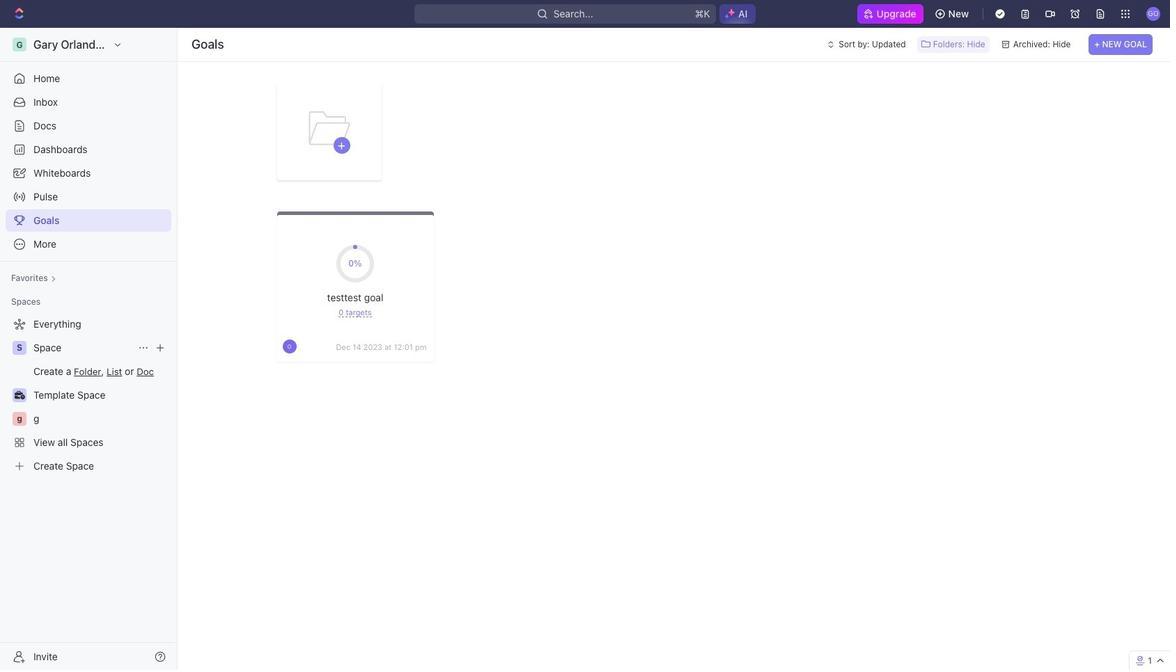 Task type: describe. For each thing, give the bounding box(es) containing it.
tree inside sidebar navigation
[[6, 313, 171, 478]]

sidebar navigation
[[0, 28, 180, 671]]

business time image
[[14, 391, 25, 400]]



Task type: vqa. For each thing, say whether or not it's contained in the screenshot.
TREE
yes



Task type: locate. For each thing, give the bounding box(es) containing it.
tree
[[6, 313, 171, 478]]

g, , element
[[13, 412, 26, 426]]

space, , element
[[13, 341, 26, 355]]

gary orlando's workspace, , element
[[13, 38, 26, 52]]



